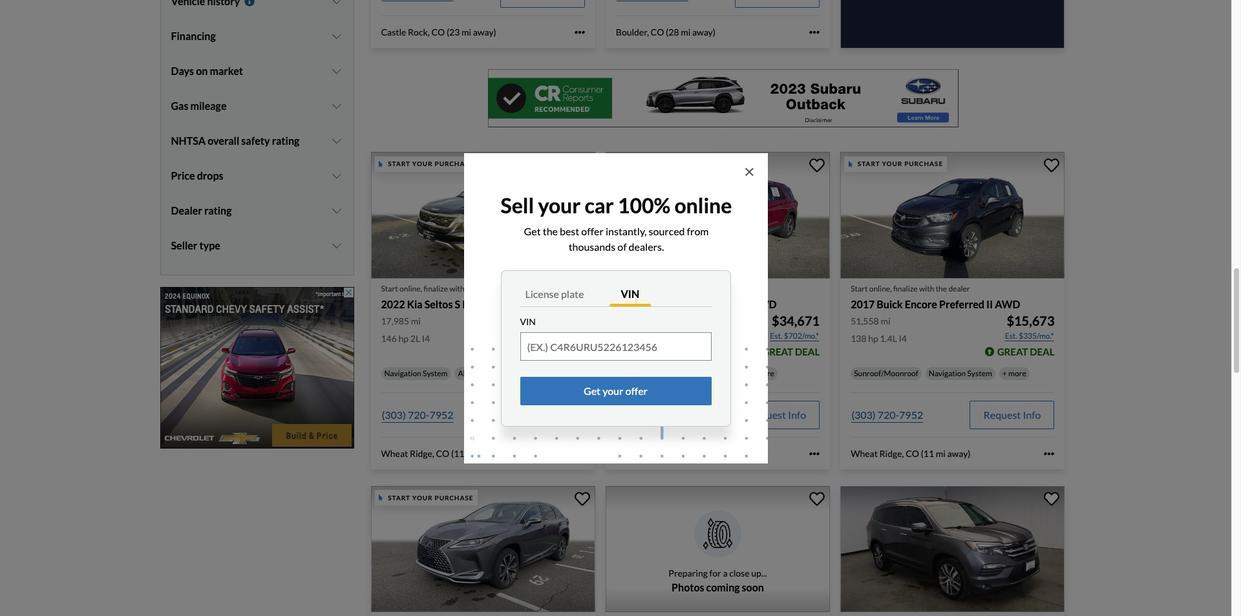 Task type: describe. For each thing, give the bounding box(es) containing it.
wheat ridge, co (11 mi away) for $15,673
[[851, 448, 971, 459]]

$15,673 est. $335/mo.*
[[1005, 313, 1055, 341]]

dealers.
[[629, 240, 664, 253]]

leather seats
[[619, 369, 666, 378]]

VIN field
[[521, 333, 711, 360]]

request info button for 2020
[[735, 401, 820, 429]]

thousands
[[569, 240, 616, 253]]

awd inside start online, finalize with the dealer 2017 buick encore preferred ii awd
[[995, 298, 1021, 310]]

start online, finalize with the dealer 2017 buick encore preferred ii awd
[[851, 284, 1021, 310]]

1 horizontal spatial advertisement region
[[488, 69, 959, 128]]

wheat for $34,671
[[616, 448, 643, 459]]

ridge, for $15,673
[[880, 448, 904, 459]]

online, for 2020
[[635, 284, 657, 293]]

vehicle photo unavailable image
[[606, 486, 831, 612]]

from
[[687, 225, 709, 237]]

castle rock, co (23 mi away)
[[381, 26, 497, 37]]

2 navigation system from the left
[[929, 369, 993, 378]]

fwd
[[463, 298, 487, 310]]

2 system from the left
[[968, 369, 993, 378]]

with for ·
[[450, 284, 465, 293]]

plate
[[561, 287, 584, 300]]

request for 2020
[[749, 409, 786, 421]]

(11 for $15,673
[[921, 448, 935, 459]]

the for 2017
[[936, 284, 948, 293]]

1 wheat from the left
[[381, 448, 408, 459]]

2l
[[411, 333, 420, 344]]

3l v6
[[616, 333, 639, 344]]

kia
[[407, 298, 423, 310]]

your for sell
[[538, 192, 581, 218]]

3l
[[616, 333, 626, 344]]

encore
[[905, 298, 938, 310]]

license plate tab
[[520, 281, 616, 307]]

2022
[[381, 298, 405, 310]]

great for ·
[[528, 346, 559, 358]]

start for 2017
[[851, 284, 868, 293]]

info for ·
[[553, 409, 572, 421]]

ellipsis h image for wheat ridge, co (11 mi away)
[[810, 449, 820, 459]]

sell
[[501, 192, 534, 218]]

platinum
[[708, 298, 750, 310]]

graphite gray metallic 2017 buick encore preferred ii awd suv / crossover all-wheel drive 6-speed automatic overdrive image
[[841, 152, 1065, 279]]

+ for 2020
[[751, 369, 755, 378]]

720- for 2017
[[878, 409, 900, 421]]

720- for ·
[[408, 409, 430, 421]]

co for ellipsis h icon for wheat ridge, co (11 mi away)
[[906, 448, 920, 459]]

your for get
[[603, 385, 624, 397]]

online, for 2017
[[870, 284, 892, 293]]

rock,
[[408, 26, 430, 37]]

great for 2017
[[998, 346, 1029, 358]]

1.4l
[[880, 333, 898, 344]]

mi inside 17,985 mi 146 hp 2l i4
[[411, 316, 421, 327]]

dealer for 2017
[[949, 284, 971, 293]]

(303) for ·
[[382, 409, 406, 421]]

with for 2017
[[920, 284, 935, 293]]

request info for 2017
[[984, 409, 1042, 421]]

ellipsis h image for boulder, co (28 mi away)
[[810, 27, 820, 37]]

1 sunroof/moonroof from the left
[[676, 369, 740, 378]]

dealer for ·
[[479, 284, 501, 293]]

gray 2021 lexus rx hybrid 450h awd suv / crossover all-wheel drive continuously variable transmission image
[[371, 486, 596, 612]]

wheat for $15,673
[[851, 448, 878, 459]]

castle
[[381, 26, 406, 37]]

explorer
[[666, 298, 706, 310]]

+ for 2017
[[1003, 369, 1007, 378]]

get your offer
[[584, 385, 648, 397]]

great deal for ·
[[528, 346, 585, 358]]

alloy
[[458, 369, 476, 378]]

the for 2020
[[701, 284, 713, 293]]

start for ·
[[381, 284, 398, 293]]

boulder,
[[616, 26, 649, 37]]

$21,673 est. $434/mo.*
[[536, 313, 585, 341]]

great deal for 2020
[[763, 346, 820, 358]]

(23
[[447, 26, 460, 37]]

1 (11 from the left
[[451, 448, 465, 459]]

2017
[[851, 298, 875, 310]]

(303) 720-7952 for 2017
[[852, 409, 924, 421]]

best
[[560, 225, 580, 237]]

sell your car 100% online dialog
[[0, 0, 1232, 616]]

1 navigation system from the left
[[384, 369, 448, 378]]

mouse pointer image for gray 2021 lexus rx hybrid 450h awd suv / crossover all-wheel drive continuously variable transmission image
[[379, 495, 383, 501]]

awd inside "start online, finalize with the dealer 2020 ford explorer platinum awd"
[[752, 298, 777, 310]]

offer inside get your offer button
[[626, 385, 648, 397]]

co for ellipsis h icon corresponding to castle rock, co (23 mi away)
[[432, 26, 445, 37]]

the for ·
[[466, 284, 478, 293]]

start online, finalize with the dealer · certified pre-owned 2022 kia seltos s fwd
[[381, 275, 582, 310]]

seats
[[647, 369, 666, 378]]

info for 2017
[[1023, 409, 1042, 421]]

boulder, co (28 mi away)
[[616, 26, 716, 37]]

rapid red metallic tinted clearcoat 2020 ford explorer platinum awd suv / crossover all-wheel drive automatic image
[[606, 152, 831, 279]]

vin tab
[[616, 281, 712, 307]]

finalize for ·
[[424, 284, 448, 293]]

start for 2020
[[616, 284, 633, 293]]

ellipsis h image for wheat ridge, co (11 mi away)
[[1045, 449, 1055, 459]]

$15,673
[[1007, 313, 1055, 328]]

+ for ·
[[513, 369, 518, 378]]

2 navigation from the left
[[929, 369, 966, 378]]

$21,673
[[537, 313, 585, 328]]

with for 2020
[[685, 284, 700, 293]]

wheels
[[477, 369, 503, 378]]

2020
[[616, 298, 640, 310]]

(303) 720-7952 button for ·
[[381, 401, 454, 429]]

buick
[[877, 298, 903, 310]]

est. $702/mo.* button
[[770, 330, 820, 343]]

1 wheat ridge, co (11 mi away) from the left
[[381, 448, 501, 459]]

(303) 720-7952 for ·
[[382, 409, 454, 421]]

wheat ridge, co (11 mi away) for $34,671
[[616, 448, 736, 459]]

1 system from the left
[[423, 369, 448, 378]]

1 navigation from the left
[[384, 369, 422, 378]]

7952 for ·
[[430, 409, 454, 421]]

request info button for 2017
[[970, 401, 1055, 429]]



Task type: vqa. For each thing, say whether or not it's contained in the screenshot.
Finance popup button
no



Task type: locate. For each thing, give the bounding box(es) containing it.
1 ridge, from the left
[[410, 448, 434, 459]]

co for ellipsis h image associated with wheat ridge, co (11 mi away)
[[671, 448, 685, 459]]

51,558
[[851, 316, 879, 327]]

vin left the ford on the right of the page
[[621, 287, 640, 300]]

request for ·
[[514, 409, 551, 421]]

awd
[[752, 298, 777, 310], [995, 298, 1021, 310]]

1 horizontal spatial + more
[[751, 369, 775, 378]]

2 horizontal spatial 7952
[[900, 409, 924, 421]]

+ more for 2017
[[1003, 369, 1027, 378]]

1 horizontal spatial ellipsis h image
[[1045, 449, 1055, 459]]

7952 for 2020
[[665, 409, 689, 421]]

1 + from the left
[[513, 369, 518, 378]]

1 info from the left
[[553, 409, 572, 421]]

more for 2017
[[1009, 369, 1027, 378]]

3 est. from the left
[[1005, 331, 1018, 341]]

0 horizontal spatial online,
[[400, 284, 422, 293]]

2 wheat from the left
[[616, 448, 643, 459]]

est. $434/mo.* button
[[535, 330, 585, 343]]

more for 2020
[[757, 369, 775, 378]]

2 horizontal spatial (11
[[921, 448, 935, 459]]

more down est. $335/mo.* button
[[1009, 369, 1027, 378]]

get your offer button
[[520, 377, 712, 406]]

license plate
[[525, 287, 584, 300]]

(303) 720-7952 button
[[381, 401, 454, 429], [616, 401, 689, 429], [851, 401, 924, 429]]

hp for ·
[[399, 333, 409, 344]]

0 horizontal spatial + more
[[513, 369, 537, 378]]

tab list inside sell your car 100% online dialog
[[520, 281, 712, 307]]

2 horizontal spatial wheat
[[851, 448, 878, 459]]

2 more from the left
[[757, 369, 775, 378]]

0 horizontal spatial ellipsis h image
[[575, 27, 585, 37]]

0 vertical spatial your
[[538, 192, 581, 218]]

3 (303) 720-7952 button from the left
[[851, 401, 924, 429]]

est. inside $21,673 est. $434/mo.*
[[536, 331, 548, 341]]

get down vin field
[[584, 385, 601, 397]]

1 horizontal spatial ridge,
[[645, 448, 669, 459]]

3 with from the left
[[920, 284, 935, 293]]

more right the "wheels"
[[519, 369, 537, 378]]

alloy wheels
[[458, 369, 503, 378]]

+ more
[[513, 369, 537, 378], [751, 369, 775, 378], [1003, 369, 1027, 378]]

online,
[[400, 284, 422, 293], [635, 284, 657, 293], [870, 284, 892, 293]]

(303) 720-7952 button for 2020
[[616, 401, 689, 429]]

i4 right "2l" on the bottom of the page
[[422, 333, 430, 344]]

2 great deal from the left
[[763, 346, 820, 358]]

1 + more from the left
[[513, 369, 537, 378]]

2 (303) 720-7952 from the left
[[617, 409, 689, 421]]

1 horizontal spatial wheat
[[616, 448, 643, 459]]

online, inside start online, finalize with the dealer · certified pre-owned 2022 kia seltos s fwd
[[400, 284, 422, 293]]

(303) for 2017
[[852, 409, 876, 421]]

instantly,
[[606, 225, 647, 237]]

138
[[851, 333, 867, 344]]

hp
[[399, 333, 409, 344], [869, 333, 879, 344]]

1 horizontal spatial est.
[[770, 331, 783, 341]]

3 dealer from the left
[[949, 284, 971, 293]]

3 info from the left
[[1023, 409, 1042, 421]]

hp inside 51,558 mi 138 hp 1.4l i4
[[869, 333, 879, 344]]

ellipsis h image
[[575, 27, 585, 37], [1045, 449, 1055, 459]]

3 great from the left
[[998, 346, 1029, 358]]

more down est. $702/mo.* button
[[757, 369, 775, 378]]

great deal down est. $335/mo.* button
[[998, 346, 1055, 358]]

the up 'fwd'
[[466, 284, 478, 293]]

wheat ridge, co (11 mi away)
[[381, 448, 501, 459], [616, 448, 736, 459], [851, 448, 971, 459]]

dealer for 2020
[[714, 284, 736, 293]]

finalize inside start online, finalize with the dealer 2017 buick encore preferred ii awd
[[894, 284, 918, 293]]

2 wheat ridge, co (11 mi away) from the left
[[616, 448, 736, 459]]

7952
[[430, 409, 454, 421], [665, 409, 689, 421], [900, 409, 924, 421]]

0 horizontal spatial (303)
[[382, 409, 406, 421]]

3 (11 from the left
[[921, 448, 935, 459]]

2 deal from the left
[[795, 346, 820, 358]]

request info
[[514, 409, 572, 421], [749, 409, 807, 421], [984, 409, 1042, 421]]

146
[[381, 333, 397, 344]]

request info button for ·
[[500, 401, 585, 429]]

1 request from the left
[[514, 409, 551, 421]]

great deal for 2017
[[998, 346, 1055, 358]]

awd right the ii
[[995, 298, 1021, 310]]

1 horizontal spatial (303) 720-7952
[[617, 409, 689, 421]]

great for 2020
[[763, 346, 794, 358]]

2 with from the left
[[685, 284, 700, 293]]

get
[[524, 225, 541, 237], [584, 385, 601, 397]]

mi
[[462, 26, 472, 37], [681, 26, 691, 37], [411, 316, 421, 327], [881, 316, 891, 327], [466, 448, 476, 459], [701, 448, 711, 459], [936, 448, 946, 459]]

0 horizontal spatial request info
[[514, 409, 572, 421]]

navigation
[[384, 369, 422, 378], [929, 369, 966, 378]]

online, inside start online, finalize with the dealer 2017 buick encore preferred ii awd
[[870, 284, 892, 293]]

hp right 138
[[869, 333, 879, 344]]

1 request info button from the left
[[500, 401, 585, 429]]

1 great deal from the left
[[528, 346, 585, 358]]

finalize up seltos
[[424, 284, 448, 293]]

2 great from the left
[[763, 346, 794, 358]]

1 request info from the left
[[514, 409, 572, 421]]

3 (303) from the left
[[852, 409, 876, 421]]

720-
[[408, 409, 430, 421], [643, 409, 665, 421], [878, 409, 900, 421]]

your down leather
[[603, 385, 624, 397]]

cherry black 2022 kia seltos s fwd suv / crossover front-wheel drive automatic image
[[371, 152, 596, 279]]

$34,671
[[772, 313, 820, 328]]

get for get the best offer instantly, sourced from thousands of dealers.
[[524, 225, 541, 237]]

2 horizontal spatial request
[[984, 409, 1021, 421]]

3 request from the left
[[984, 409, 1021, 421]]

1 vertical spatial advertisement region
[[160, 287, 354, 449]]

$434/mo.*
[[549, 331, 585, 341]]

0 horizontal spatial request
[[514, 409, 551, 421]]

start up 2022
[[381, 284, 398, 293]]

(303) 720-7952 for 2020
[[617, 409, 689, 421]]

online, up the ford on the right of the page
[[635, 284, 657, 293]]

1 720- from the left
[[408, 409, 430, 421]]

1 horizontal spatial dealer
[[714, 284, 736, 293]]

preferred
[[940, 298, 985, 310]]

info
[[553, 409, 572, 421], [788, 409, 807, 421], [1023, 409, 1042, 421]]

0 horizontal spatial vin
[[520, 316, 536, 327]]

2 horizontal spatial est.
[[1005, 331, 1018, 341]]

deal down $702/mo.*
[[795, 346, 820, 358]]

1 vertical spatial offer
[[626, 385, 648, 397]]

pre-
[[543, 284, 557, 293]]

i4 for ·
[[422, 333, 430, 344]]

deal for 2017
[[1030, 346, 1055, 358]]

online, inside "start online, finalize with the dealer 2020 ford explorer platinum awd"
[[635, 284, 657, 293]]

2 horizontal spatial (303)
[[852, 409, 876, 421]]

1 horizontal spatial awd
[[995, 298, 1021, 310]]

0 horizontal spatial advertisement region
[[160, 287, 354, 449]]

mouse pointer image
[[849, 161, 853, 167]]

request info for 2020
[[749, 409, 807, 421]]

owned
[[557, 284, 582, 293]]

3 7952 from the left
[[900, 409, 924, 421]]

great deal
[[528, 346, 585, 358], [763, 346, 820, 358], [998, 346, 1055, 358]]

est. for 2020
[[770, 331, 783, 341]]

with up explorer
[[685, 284, 700, 293]]

2 awd from the left
[[995, 298, 1021, 310]]

1 start from the left
[[381, 284, 398, 293]]

1 horizontal spatial (11
[[686, 448, 700, 459]]

license
[[525, 287, 559, 300]]

leather
[[619, 369, 646, 378]]

more
[[519, 369, 537, 378], [757, 369, 775, 378], [1009, 369, 1027, 378]]

great deal down est. $702/mo.* button
[[763, 346, 820, 358]]

17,985 mi 146 hp 2l i4
[[381, 316, 430, 344]]

2 + more from the left
[[751, 369, 775, 378]]

your inside button
[[603, 385, 624, 397]]

finalize inside start online, finalize with the dealer · certified pre-owned 2022 kia seltos s fwd
[[424, 284, 448, 293]]

i4 inside 51,558 mi 138 hp 1.4l i4
[[899, 333, 907, 344]]

0 horizontal spatial sunroof/moonroof
[[676, 369, 740, 378]]

0 vertical spatial ellipsis h image
[[575, 27, 585, 37]]

2 ellipsis h image from the top
[[810, 449, 820, 459]]

3 720- from the left
[[878, 409, 900, 421]]

start inside "start online, finalize with the dealer 2020 ford explorer platinum awd"
[[616, 284, 633, 293]]

2 (303) from the left
[[617, 409, 641, 421]]

online
[[675, 192, 732, 218]]

v6
[[628, 333, 639, 344]]

the inside "start online, finalize with the dealer 2020 ford explorer platinum awd"
[[701, 284, 713, 293]]

start up the 2020
[[616, 284, 633, 293]]

1 horizontal spatial great deal
[[763, 346, 820, 358]]

finalize inside "start online, finalize with the dealer 2020 ford explorer platinum awd"
[[659, 284, 683, 293]]

1 horizontal spatial finalize
[[659, 284, 683, 293]]

·
[[503, 275, 508, 299]]

1 horizontal spatial offer
[[626, 385, 648, 397]]

dealer inside start online, finalize with the dealer 2017 buick encore preferred ii awd
[[949, 284, 971, 293]]

1 ellipsis h image from the top
[[810, 27, 820, 37]]

0 vertical spatial mouse pointer image
[[379, 161, 383, 167]]

get inside get the best offer instantly, sourced from thousands of dealers.
[[524, 225, 541, 237]]

0 horizontal spatial awd
[[752, 298, 777, 310]]

est. for 2017
[[1005, 331, 1018, 341]]

0 horizontal spatial start
[[381, 284, 398, 293]]

get down "sell"
[[524, 225, 541, 237]]

request
[[514, 409, 551, 421], [749, 409, 786, 421], [984, 409, 1021, 421]]

advertisement region
[[488, 69, 959, 128], [160, 287, 354, 449]]

0 horizontal spatial great deal
[[528, 346, 585, 358]]

1 vertical spatial get
[[584, 385, 601, 397]]

+ more down est. $702/mo.* button
[[751, 369, 775, 378]]

more for ·
[[519, 369, 537, 378]]

3 (303) 720-7952 from the left
[[852, 409, 924, 421]]

0 horizontal spatial great
[[528, 346, 559, 358]]

the inside get the best offer instantly, sourced from thousands of dealers.
[[543, 225, 558, 237]]

2 horizontal spatial request info button
[[970, 401, 1055, 429]]

dealer up preferred
[[949, 284, 971, 293]]

3 ridge, from the left
[[880, 448, 904, 459]]

1 great from the left
[[528, 346, 559, 358]]

0 horizontal spatial system
[[423, 369, 448, 378]]

dealer up platinum on the right of page
[[714, 284, 736, 293]]

1 horizontal spatial request info
[[749, 409, 807, 421]]

hp left "2l" on the bottom of the page
[[399, 333, 409, 344]]

1 7952 from the left
[[430, 409, 454, 421]]

2 horizontal spatial dealer
[[949, 284, 971, 293]]

2 horizontal spatial great
[[998, 346, 1029, 358]]

2 est. from the left
[[770, 331, 783, 341]]

(303) 720-7952 button for 2017
[[851, 401, 924, 429]]

sourced
[[649, 225, 685, 237]]

offer
[[582, 225, 604, 237], [626, 385, 648, 397]]

get the best offer instantly, sourced from thousands of dealers.
[[524, 225, 709, 253]]

great down est. $702/mo.* button
[[763, 346, 794, 358]]

2 request info from the left
[[749, 409, 807, 421]]

3 + from the left
[[1003, 369, 1007, 378]]

finalize up explorer
[[659, 284, 683, 293]]

the inside start online, finalize with the dealer · certified pre-owned 2022 kia seltos s fwd
[[466, 284, 478, 293]]

2 (303) 720-7952 button from the left
[[616, 401, 689, 429]]

2 horizontal spatial great deal
[[998, 346, 1055, 358]]

2 horizontal spatial finalize
[[894, 284, 918, 293]]

1 dealer from the left
[[479, 284, 501, 293]]

finalize
[[424, 284, 448, 293], [659, 284, 683, 293], [894, 284, 918, 293]]

hp for 2017
[[869, 333, 879, 344]]

2 horizontal spatial start
[[851, 284, 868, 293]]

0 vertical spatial advertisement region
[[488, 69, 959, 128]]

1 horizontal spatial your
[[603, 385, 624, 397]]

great down est. $335/mo.* button
[[998, 346, 1029, 358]]

finalize up encore
[[894, 284, 918, 293]]

dealer inside "start online, finalize with the dealer 2020 ford explorer platinum awd"
[[714, 284, 736, 293]]

0 horizontal spatial (303) 720-7952 button
[[381, 401, 454, 429]]

the left best
[[543, 225, 558, 237]]

deal down $335/mo.*
[[1030, 346, 1055, 358]]

1 horizontal spatial system
[[968, 369, 993, 378]]

2 hp from the left
[[869, 333, 879, 344]]

the up explorer
[[701, 284, 713, 293]]

ford
[[642, 298, 664, 310]]

1 mouse pointer image from the top
[[379, 161, 383, 167]]

est. down $21,673
[[536, 331, 548, 341]]

(11 for $34,671
[[686, 448, 700, 459]]

offer inside get the best offer instantly, sourced from thousands of dealers.
[[582, 225, 604, 237]]

system
[[423, 369, 448, 378], [968, 369, 993, 378]]

0 horizontal spatial 7952
[[430, 409, 454, 421]]

ellipsis h image for castle rock, co (23 mi away)
[[575, 27, 585, 37]]

1 vertical spatial ellipsis h image
[[1045, 449, 1055, 459]]

+
[[513, 369, 518, 378], [751, 369, 755, 378], [1003, 369, 1007, 378]]

with up encore
[[920, 284, 935, 293]]

sunroof/moonroof
[[676, 369, 740, 378], [854, 369, 919, 378]]

0 horizontal spatial wheat
[[381, 448, 408, 459]]

2 horizontal spatial deal
[[1030, 346, 1055, 358]]

ellipsis h image
[[810, 27, 820, 37], [810, 449, 820, 459]]

0 vertical spatial ellipsis h image
[[810, 27, 820, 37]]

deal for 2020
[[795, 346, 820, 358]]

ridge, for $34,671
[[645, 448, 669, 459]]

1 horizontal spatial info
[[788, 409, 807, 421]]

3 great deal from the left
[[998, 346, 1055, 358]]

start up 2017
[[851, 284, 868, 293]]

2 sunroof/moonroof from the left
[[854, 369, 919, 378]]

1 vertical spatial vin
[[520, 316, 536, 327]]

finalize for 2017
[[894, 284, 918, 293]]

1 hp from the left
[[399, 333, 409, 344]]

great
[[528, 346, 559, 358], [763, 346, 794, 358], [998, 346, 1029, 358]]

1 horizontal spatial navigation system
[[929, 369, 993, 378]]

tab list containing license plate
[[520, 281, 712, 307]]

request for 2017
[[984, 409, 1021, 421]]

with inside "start online, finalize with the dealer 2020 ford explorer platinum awd"
[[685, 284, 700, 293]]

awd right platinum on the right of page
[[752, 298, 777, 310]]

(303)
[[382, 409, 406, 421], [617, 409, 641, 421], [852, 409, 876, 421]]

1 deal from the left
[[560, 346, 585, 358]]

mi inside 51,558 mi 138 hp 1.4l i4
[[881, 316, 891, 327]]

est. $335/mo.* button
[[1005, 330, 1055, 343]]

dealer left "·"
[[479, 284, 501, 293]]

2 i4 from the left
[[899, 333, 907, 344]]

2 + from the left
[[751, 369, 755, 378]]

i4
[[422, 333, 430, 344], [899, 333, 907, 344]]

request info for ·
[[514, 409, 572, 421]]

$34,671 est. $702/mo.*
[[770, 313, 820, 341]]

online, for ·
[[400, 284, 422, 293]]

$335/mo.*
[[1019, 331, 1054, 341]]

deal for ·
[[560, 346, 585, 358]]

deal
[[560, 346, 585, 358], [795, 346, 820, 358], [1030, 346, 1055, 358]]

navigation system
[[384, 369, 448, 378], [929, 369, 993, 378]]

1 horizontal spatial deal
[[795, 346, 820, 358]]

1 horizontal spatial i4
[[899, 333, 907, 344]]

your up best
[[538, 192, 581, 218]]

(303) 720-7952
[[382, 409, 454, 421], [617, 409, 689, 421], [852, 409, 924, 421]]

3 more from the left
[[1009, 369, 1027, 378]]

of
[[618, 240, 627, 253]]

get inside button
[[584, 385, 601, 397]]

2 mouse pointer image from the top
[[379, 495, 383, 501]]

start inside start online, finalize with the dealer 2017 buick encore preferred ii awd
[[851, 284, 868, 293]]

0 horizontal spatial wheat ridge, co (11 mi away)
[[381, 448, 501, 459]]

with inside start online, finalize with the dealer · certified pre-owned 2022 kia seltos s fwd
[[450, 284, 465, 293]]

great down the est. $434/mo.* button
[[528, 346, 559, 358]]

s
[[455, 298, 461, 310]]

hp inside 17,985 mi 146 hp 2l i4
[[399, 333, 409, 344]]

3 online, from the left
[[870, 284, 892, 293]]

online, up buick
[[870, 284, 892, 293]]

offer down leather
[[626, 385, 648, 397]]

1 horizontal spatial +
[[751, 369, 755, 378]]

1 horizontal spatial wheat ridge, co (11 mi away)
[[616, 448, 736, 459]]

est. down $15,673
[[1005, 331, 1018, 341]]

2 7952 from the left
[[665, 409, 689, 421]]

100%
[[618, 192, 671, 218]]

i4 for 2017
[[899, 333, 907, 344]]

ii
[[987, 298, 993, 310]]

2 dealer from the left
[[714, 284, 736, 293]]

2 ridge, from the left
[[645, 448, 669, 459]]

mouse pointer image
[[379, 161, 383, 167], [379, 495, 383, 501]]

modern steel metallic 2018 honda pilot elite awd suv / crossover all-wheel drive 9-speed automatic image
[[841, 486, 1065, 612]]

1 awd from the left
[[752, 298, 777, 310]]

1 horizontal spatial request
[[749, 409, 786, 421]]

3 start from the left
[[851, 284, 868, 293]]

ridge,
[[410, 448, 434, 459], [645, 448, 669, 459], [880, 448, 904, 459]]

3 deal from the left
[[1030, 346, 1055, 358]]

3 request info button from the left
[[970, 401, 1055, 429]]

request info button
[[500, 401, 585, 429], [735, 401, 820, 429], [970, 401, 1055, 429]]

vin inside the vin tab
[[621, 287, 640, 300]]

3 wheat from the left
[[851, 448, 878, 459]]

your
[[538, 192, 581, 218], [603, 385, 624, 397]]

the inside start online, finalize with the dealer 2017 buick encore preferred ii awd
[[936, 284, 948, 293]]

1 with from the left
[[450, 284, 465, 293]]

0 horizontal spatial offer
[[582, 225, 604, 237]]

1 horizontal spatial (303) 720-7952 button
[[616, 401, 689, 429]]

online, up kia
[[400, 284, 422, 293]]

0 horizontal spatial get
[[524, 225, 541, 237]]

2 request info button from the left
[[735, 401, 820, 429]]

(303) for 2020
[[617, 409, 641, 421]]

est. inside $34,671 est. $702/mo.*
[[770, 331, 783, 341]]

info for 2020
[[788, 409, 807, 421]]

1 (303) from the left
[[382, 409, 406, 421]]

1 vertical spatial your
[[603, 385, 624, 397]]

0 horizontal spatial dealer
[[479, 284, 501, 293]]

deal down $434/mo.*
[[560, 346, 585, 358]]

3 + more from the left
[[1003, 369, 1027, 378]]

2 finalize from the left
[[659, 284, 683, 293]]

great deal down the est. $434/mo.* button
[[528, 346, 585, 358]]

with inside start online, finalize with the dealer 2017 buick encore preferred ii awd
[[920, 284, 935, 293]]

sunroof/moonroof right seats
[[676, 369, 740, 378]]

2 horizontal spatial info
[[1023, 409, 1042, 421]]

0 horizontal spatial request info button
[[500, 401, 585, 429]]

1 horizontal spatial request info button
[[735, 401, 820, 429]]

dealer inside start online, finalize with the dealer · certified pre-owned 2022 kia seltos s fwd
[[479, 284, 501, 293]]

1 horizontal spatial navigation
[[929, 369, 966, 378]]

51,558 mi 138 hp 1.4l i4
[[851, 316, 907, 344]]

close image
[[746, 165, 754, 178]]

2 request from the left
[[749, 409, 786, 421]]

get for get your offer
[[584, 385, 601, 397]]

the up encore
[[936, 284, 948, 293]]

i4 inside 17,985 mi 146 hp 2l i4
[[422, 333, 430, 344]]

est. inside $15,673 est. $335/mo.*
[[1005, 331, 1018, 341]]

2 horizontal spatial 720-
[[878, 409, 900, 421]]

0 horizontal spatial i4
[[422, 333, 430, 344]]

tab list
[[520, 281, 712, 307]]

sell your car 100% online
[[501, 192, 732, 218]]

2 horizontal spatial more
[[1009, 369, 1027, 378]]

720- for 2020
[[643, 409, 665, 421]]

3 wheat ridge, co (11 mi away) from the left
[[851, 448, 971, 459]]

i4 right 1.4l
[[899, 333, 907, 344]]

1 more from the left
[[519, 369, 537, 378]]

2 info from the left
[[788, 409, 807, 421]]

0 horizontal spatial navigation
[[384, 369, 422, 378]]

1 horizontal spatial more
[[757, 369, 775, 378]]

start inside start online, finalize with the dealer · certified pre-owned 2022 kia seltos s fwd
[[381, 284, 398, 293]]

0 horizontal spatial more
[[519, 369, 537, 378]]

2 online, from the left
[[635, 284, 657, 293]]

0 horizontal spatial navigation system
[[384, 369, 448, 378]]

2 (11 from the left
[[686, 448, 700, 459]]

1 (303) 720-7952 button from the left
[[381, 401, 454, 429]]

1 horizontal spatial great
[[763, 346, 794, 358]]

1 (303) 720-7952 from the left
[[382, 409, 454, 421]]

(28
[[666, 26, 679, 37]]

finalize for 2020
[[659, 284, 683, 293]]

0 horizontal spatial (303) 720-7952
[[382, 409, 454, 421]]

2 horizontal spatial (303) 720-7952
[[852, 409, 924, 421]]

+ more down est. $335/mo.* button
[[1003, 369, 1027, 378]]

1 horizontal spatial start
[[616, 284, 633, 293]]

0 horizontal spatial hp
[[399, 333, 409, 344]]

1 vertical spatial ellipsis h image
[[810, 449, 820, 459]]

1 horizontal spatial 7952
[[665, 409, 689, 421]]

3 finalize from the left
[[894, 284, 918, 293]]

2 start from the left
[[616, 284, 633, 293]]

3 request info from the left
[[984, 409, 1042, 421]]

0 vertical spatial get
[[524, 225, 541, 237]]

1 finalize from the left
[[424, 284, 448, 293]]

0 horizontal spatial 720-
[[408, 409, 430, 421]]

1 horizontal spatial with
[[685, 284, 700, 293]]

1 horizontal spatial (303)
[[617, 409, 641, 421]]

2 horizontal spatial ridge,
[[880, 448, 904, 459]]

vin down license
[[520, 316, 536, 327]]

+ more right the "wheels"
[[513, 369, 537, 378]]

seltos
[[425, 298, 453, 310]]

2 720- from the left
[[643, 409, 665, 421]]

0 horizontal spatial ridge,
[[410, 448, 434, 459]]

co
[[432, 26, 445, 37], [651, 26, 664, 37], [436, 448, 450, 459], [671, 448, 685, 459], [906, 448, 920, 459]]

est. down $34,671
[[770, 331, 783, 341]]

mouse pointer image for cherry black 2022 kia seltos s fwd suv / crossover front-wheel drive automatic image on the left top of page
[[379, 161, 383, 167]]

17,985
[[381, 316, 409, 327]]

+ more for 2020
[[751, 369, 775, 378]]

start online, finalize with the dealer 2020 ford explorer platinum awd
[[616, 284, 777, 310]]

0 horizontal spatial est.
[[536, 331, 548, 341]]

0 horizontal spatial +
[[513, 369, 518, 378]]

1 horizontal spatial online,
[[635, 284, 657, 293]]

with
[[450, 284, 465, 293], [685, 284, 700, 293], [920, 284, 935, 293]]

wheat
[[381, 448, 408, 459], [616, 448, 643, 459], [851, 448, 878, 459]]

7952 for 2017
[[900, 409, 924, 421]]

offer up thousands
[[582, 225, 604, 237]]

0 vertical spatial vin
[[621, 287, 640, 300]]

(11
[[451, 448, 465, 459], [686, 448, 700, 459], [921, 448, 935, 459]]

car
[[585, 192, 614, 218]]

2 horizontal spatial (303) 720-7952 button
[[851, 401, 924, 429]]

$702/mo.*
[[784, 331, 820, 341]]

1 horizontal spatial get
[[584, 385, 601, 397]]

with up s on the left
[[450, 284, 465, 293]]

sunroof/moonroof down 1.4l
[[854, 369, 919, 378]]

1 online, from the left
[[400, 284, 422, 293]]

0 horizontal spatial deal
[[560, 346, 585, 358]]

certified
[[511, 284, 541, 293]]

+ more for ·
[[513, 369, 537, 378]]

est. for ·
[[536, 331, 548, 341]]

1 i4 from the left
[[422, 333, 430, 344]]

1 est. from the left
[[536, 331, 548, 341]]

0 horizontal spatial with
[[450, 284, 465, 293]]

the
[[543, 225, 558, 237], [466, 284, 478, 293], [701, 284, 713, 293], [936, 284, 948, 293]]



